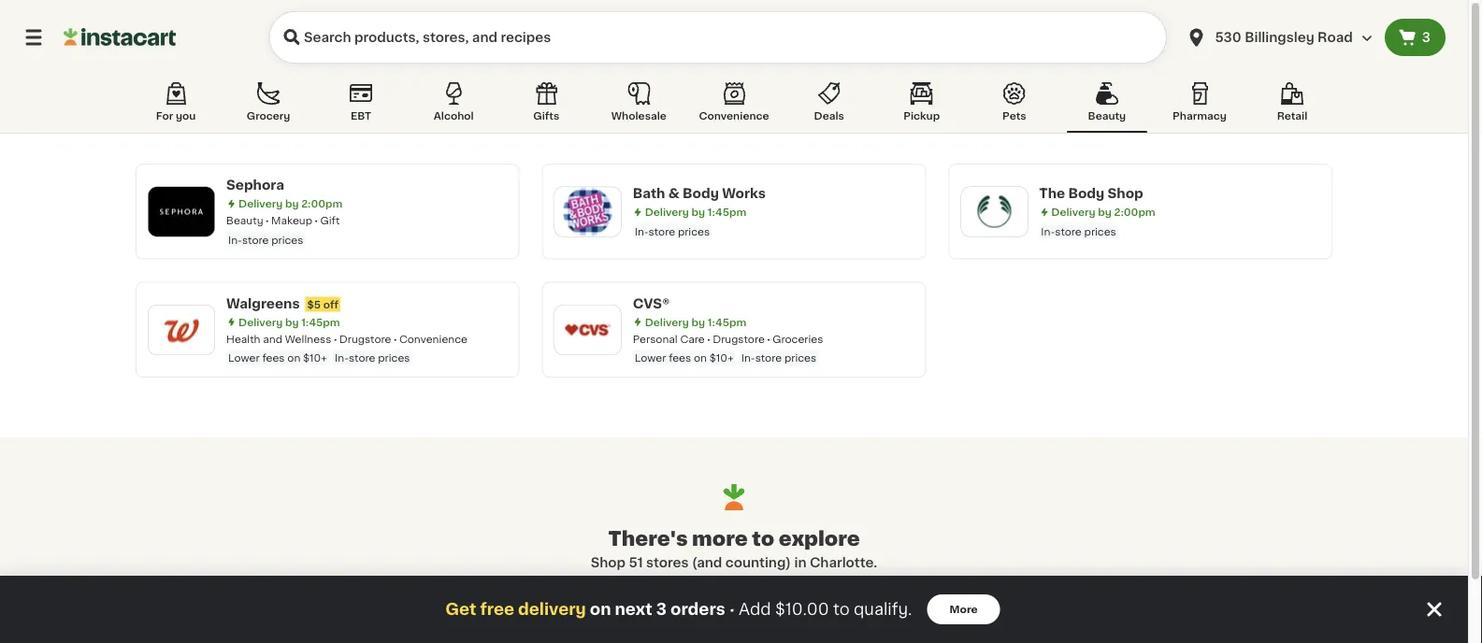 Task type: vqa. For each thing, say whether or not it's contained in the screenshot.
favorite. for Tap Orders in the lower-left corner of the app's homepage. Select the order that was shopped by the shopper you want to favorite.
no



Task type: locate. For each thing, give the bounding box(es) containing it.
1 fees from the left
[[262, 353, 285, 363]]

more button
[[928, 595, 1001, 625]]

stores
[[647, 557, 689, 570], [740, 607, 784, 620]]

drugstore right wellness
[[339, 334, 392, 344]]

walgreens $5 off
[[226, 297, 339, 310]]

delivery by 1:45pm down walgreens $5 off
[[239, 317, 340, 327]]

health
[[226, 334, 261, 344]]

delivery down sephora
[[239, 199, 283, 209]]

health and wellness drugstore convenience lower fees on $10+ in-store prices
[[226, 334, 468, 363]]

0 horizontal spatial delivery by 2:00pm
[[239, 199, 343, 209]]

body right the
[[1069, 187, 1105, 200]]

shop inside there's more to explore shop 51 stores (and counting) in charlotte.
[[591, 557, 626, 570]]

add
[[739, 602, 772, 618]]

in-store prices
[[635, 226, 710, 237], [1042, 226, 1117, 237]]

2 horizontal spatial on
[[694, 353, 707, 363]]

1 horizontal spatial fees
[[669, 353, 692, 363]]

in-
[[635, 226, 649, 237], [1042, 226, 1056, 237], [228, 235, 242, 245], [335, 353, 349, 363], [742, 353, 756, 363]]

3 inside 3 button
[[1423, 31, 1432, 44]]

delivery by 2:00pm for sephora
[[239, 199, 343, 209]]

0 horizontal spatial shop
[[591, 557, 626, 570]]

1 horizontal spatial on
[[590, 602, 611, 618]]

Search field
[[269, 11, 1167, 64]]

1 vertical spatial stores
[[740, 607, 784, 620]]

0 horizontal spatial to
[[753, 529, 775, 549]]

0 vertical spatial beauty
[[1089, 111, 1127, 121]]

shop left 51
[[591, 557, 626, 570]]

drugstore inside health and wellness drugstore convenience lower fees on $10+ in-store prices
[[339, 334, 392, 344]]

road
[[1318, 31, 1354, 44]]

convenience
[[699, 111, 770, 121], [399, 334, 468, 344]]

by down the body shop
[[1099, 207, 1112, 218]]

to up 'counting)'
[[753, 529, 775, 549]]

2 fees from the left
[[669, 353, 692, 363]]

beauty inside button
[[1089, 111, 1127, 121]]

beauty down sephora
[[226, 216, 263, 226]]

1:45pm down 'works'
[[708, 207, 747, 218]]

retail
[[1278, 111, 1308, 121]]

by for the body shop
[[1099, 207, 1112, 218]]

1 horizontal spatial 2:00pm
[[1115, 207, 1156, 218]]

1 horizontal spatial beauty
[[1089, 111, 1127, 121]]

1 horizontal spatial in-store prices
[[1042, 226, 1117, 237]]

3 right road
[[1423, 31, 1432, 44]]

prices
[[678, 226, 710, 237], [1085, 226, 1117, 237], [272, 235, 304, 245], [378, 353, 410, 363], [785, 353, 817, 363]]

convenience button
[[692, 79, 777, 133]]

2:00pm down the body shop
[[1115, 207, 1156, 218]]

1 vertical spatial shop
[[591, 557, 626, 570]]

1 horizontal spatial shop
[[1108, 187, 1144, 200]]

cvs®
[[633, 297, 670, 310]]

0 horizontal spatial on
[[288, 353, 301, 363]]

drugstore
[[339, 334, 392, 344], [713, 334, 765, 344]]

2 lower from the left
[[635, 353, 666, 363]]

to right $10.00
[[834, 602, 850, 618]]

delivery by 2:00pm down the body shop
[[1052, 207, 1156, 218]]

by
[[285, 199, 299, 209], [692, 207, 706, 218], [1099, 207, 1112, 218], [285, 317, 299, 327], [692, 317, 706, 327]]

by for bath & body works
[[692, 207, 706, 218]]

view
[[685, 607, 718, 620]]

bath & body works
[[633, 187, 766, 200]]

1 horizontal spatial 3
[[1423, 31, 1432, 44]]

body
[[683, 187, 719, 200], [1069, 187, 1105, 200]]

convenience inside button
[[699, 111, 770, 121]]

0 horizontal spatial 2:00pm
[[301, 199, 343, 209]]

1 vertical spatial convenience
[[399, 334, 468, 344]]

2:00pm for the body shop
[[1115, 207, 1156, 218]]

prices inside personal care drugstore groceries lower fees on $10+ in-store prices
[[785, 353, 817, 363]]

51
[[629, 557, 643, 570]]

beauty button
[[1067, 79, 1148, 133]]

get
[[446, 602, 477, 618]]

on down care
[[694, 353, 707, 363]]

0 horizontal spatial fees
[[262, 353, 285, 363]]

3
[[1423, 31, 1432, 44], [657, 602, 667, 618]]

1 lower from the left
[[228, 353, 260, 363]]

1 horizontal spatial delivery by 2:00pm
[[1052, 207, 1156, 218]]

1 horizontal spatial drugstore
[[713, 334, 765, 344]]

delivery by 1:45pm for cvs®
[[645, 317, 747, 327]]

on left 'next'
[[590, 602, 611, 618]]

wholesale
[[612, 111, 667, 121]]

the body shop logo image
[[971, 187, 1019, 236]]

1:45pm up personal care drugstore groceries lower fees on $10+ in-store prices
[[708, 317, 747, 327]]

store inside personal care drugstore groceries lower fees on $10+ in-store prices
[[756, 353, 782, 363]]

in-store prices for &
[[635, 226, 710, 237]]

delivery by 1:45pm down the bath & body works
[[645, 207, 747, 218]]

drugstore right care
[[713, 334, 765, 344]]

1 $10+ from the left
[[303, 353, 327, 363]]

lower down health
[[228, 353, 260, 363]]

instacart image
[[64, 26, 176, 49]]

by up makeup
[[285, 199, 299, 209]]

fees down and
[[262, 353, 285, 363]]

pets
[[1003, 111, 1027, 121]]

$10+ inside health and wellness drugstore convenience lower fees on $10+ in-store prices
[[303, 353, 327, 363]]

2:00pm
[[301, 199, 343, 209], [1115, 207, 1156, 218]]

1 horizontal spatial convenience
[[699, 111, 770, 121]]

orders
[[671, 602, 726, 618]]

1 horizontal spatial to
[[834, 602, 850, 618]]

beauty inside beauty makeup gift in-store prices
[[226, 216, 263, 226]]

1 vertical spatial beauty
[[226, 216, 263, 226]]

2:00pm up the 'gift'
[[301, 199, 343, 209]]

grocery
[[247, 111, 290, 121]]

cvs® logo image
[[564, 306, 613, 354]]

delivery
[[239, 199, 283, 209], [645, 207, 689, 218], [1052, 207, 1096, 218], [239, 317, 283, 327], [645, 317, 689, 327]]

3 button
[[1385, 19, 1447, 56]]

0 horizontal spatial beauty
[[226, 216, 263, 226]]

0 horizontal spatial in-store prices
[[635, 226, 710, 237]]

lower inside health and wellness drugstore convenience lower fees on $10+ in-store prices
[[228, 353, 260, 363]]

fees
[[262, 353, 285, 363], [669, 353, 692, 363]]

0 horizontal spatial $10+
[[303, 353, 327, 363]]

shop right the
[[1108, 187, 1144, 200]]

1 vertical spatial 3
[[657, 602, 667, 618]]

to
[[753, 529, 775, 549], [834, 602, 850, 618]]

3 right 'next'
[[657, 602, 667, 618]]

$5
[[307, 299, 321, 310]]

bath & body works logo image
[[564, 187, 613, 236]]

1:45pm down $5
[[301, 317, 340, 327]]

ebt
[[351, 111, 372, 121]]

1 horizontal spatial body
[[1069, 187, 1105, 200]]

delivery down the body shop
[[1052, 207, 1096, 218]]

delivery up personal
[[645, 317, 689, 327]]

2 in-store prices from the left
[[1042, 226, 1117, 237]]

beauty for beauty makeup gift in-store prices
[[226, 216, 263, 226]]

beauty up the body shop
[[1089, 111, 1127, 121]]

530
[[1216, 31, 1242, 44]]

in-store prices for body
[[1042, 226, 1117, 237]]

0 horizontal spatial lower
[[228, 353, 260, 363]]

shop
[[1108, 187, 1144, 200], [591, 557, 626, 570]]

for
[[156, 111, 173, 121]]

by down the bath & body works
[[692, 207, 706, 218]]

0 vertical spatial 3
[[1423, 31, 1432, 44]]

delivery by 2:00pm up makeup
[[239, 199, 343, 209]]

pets button
[[975, 79, 1055, 133]]

in- inside beauty makeup gift in-store prices
[[228, 235, 242, 245]]

pickup
[[904, 111, 941, 121]]

works
[[722, 187, 766, 200]]

2 body from the left
[[1069, 187, 1105, 200]]

by for sephora
[[285, 199, 299, 209]]

counting)
[[726, 557, 792, 570]]

delivery down &
[[645, 207, 689, 218]]

0 vertical spatial to
[[753, 529, 775, 549]]

0 horizontal spatial convenience
[[399, 334, 468, 344]]

delivery by 2:00pm
[[239, 199, 343, 209], [1052, 207, 1156, 218]]

fees down care
[[669, 353, 692, 363]]

1 drugstore from the left
[[339, 334, 392, 344]]

0 horizontal spatial 3
[[657, 602, 667, 618]]

1 horizontal spatial stores
[[740, 607, 784, 620]]

gifts
[[534, 111, 560, 121]]

in-store prices down &
[[635, 226, 710, 237]]

body right &
[[683, 187, 719, 200]]

1 in-store prices from the left
[[635, 226, 710, 237]]

0 vertical spatial convenience
[[699, 111, 770, 121]]

2 drugstore from the left
[[713, 334, 765, 344]]

delivery by 1:45pm up care
[[645, 317, 747, 327]]

convenience inside health and wellness drugstore convenience lower fees on $10+ in-store prices
[[399, 334, 468, 344]]

free
[[480, 602, 515, 618]]

to inside treatment tracker modal 'dialog'
[[834, 602, 850, 618]]

None search field
[[269, 11, 1167, 64]]

0 horizontal spatial body
[[683, 187, 719, 200]]

store
[[649, 226, 676, 237], [1056, 226, 1082, 237], [242, 235, 269, 245], [349, 353, 376, 363], [756, 353, 782, 363]]

stores inside button
[[740, 607, 784, 620]]

beauty
[[1089, 111, 1127, 121], [226, 216, 263, 226]]

1 vertical spatial to
[[834, 602, 850, 618]]

2 $10+ from the left
[[710, 353, 734, 363]]

by up care
[[692, 317, 706, 327]]

0 horizontal spatial drugstore
[[339, 334, 392, 344]]

all
[[721, 607, 737, 620]]

more
[[692, 529, 748, 549]]

1 horizontal spatial lower
[[635, 353, 666, 363]]

prices inside beauty makeup gift in-store prices
[[272, 235, 304, 245]]

on inside personal care drugstore groceries lower fees on $10+ in-store prices
[[694, 353, 707, 363]]

0 vertical spatial stores
[[647, 557, 689, 570]]

on down wellness
[[288, 353, 301, 363]]

0 horizontal spatial stores
[[647, 557, 689, 570]]

charlotte.
[[810, 557, 878, 570]]

lower
[[228, 353, 260, 363], [635, 353, 666, 363]]

treatment tracker modal dialog
[[0, 576, 1469, 644]]

store inside health and wellness drugstore convenience lower fees on $10+ in-store prices
[[349, 353, 376, 363]]

alcohol button
[[414, 79, 494, 133]]

lower down personal
[[635, 353, 666, 363]]

you
[[176, 111, 196, 121]]

for you button
[[136, 79, 216, 133]]

on inside treatment tracker modal 'dialog'
[[590, 602, 611, 618]]

next
[[615, 602, 653, 618]]

on
[[288, 353, 301, 363], [694, 353, 707, 363], [590, 602, 611, 618]]

in-store prices down the body shop
[[1042, 226, 1117, 237]]

wellness
[[285, 334, 332, 344]]

$10+ inside personal care drugstore groceries lower fees on $10+ in-store prices
[[710, 353, 734, 363]]

1 horizontal spatial $10+
[[710, 353, 734, 363]]



Task type: describe. For each thing, give the bounding box(es) containing it.
groceries
[[773, 334, 824, 344]]

fees inside health and wellness drugstore convenience lower fees on $10+ in-store prices
[[262, 353, 285, 363]]

view all stores
[[685, 607, 784, 620]]

shop categories tab list
[[136, 79, 1333, 133]]

walgreens logo image
[[157, 306, 206, 354]]

sephora logo image
[[157, 187, 206, 236]]

$10.00
[[776, 602, 830, 618]]

walgreens
[[226, 297, 300, 310]]

alcohol
[[434, 111, 474, 121]]

there's
[[608, 529, 688, 549]]

billingsley
[[1245, 31, 1315, 44]]

pharmacy
[[1173, 111, 1227, 121]]

drugstore inside personal care drugstore groceries lower fees on $10+ in-store prices
[[713, 334, 765, 344]]

retail button
[[1253, 79, 1333, 133]]

beauty for beauty
[[1089, 111, 1127, 121]]

care
[[681, 334, 705, 344]]

store inside beauty makeup gift in-store prices
[[242, 235, 269, 245]]

delivery for the body shop
[[1052, 207, 1096, 218]]

to inside there's more to explore shop 51 stores (and counting) in charlotte.
[[753, 529, 775, 549]]

1 body from the left
[[683, 187, 719, 200]]

sephora
[[226, 179, 284, 192]]

1:45pm for bath & body works
[[708, 207, 747, 218]]

•
[[729, 602, 735, 617]]

stores inside there's more to explore shop 51 stores (and counting) in charlotte.
[[647, 557, 689, 570]]

1:45pm for cvs®
[[708, 317, 747, 327]]

qualify.
[[854, 602, 913, 618]]

pickup button
[[882, 79, 963, 133]]

off
[[323, 299, 339, 310]]

gift
[[320, 216, 340, 226]]

on inside health and wellness drugstore convenience lower fees on $10+ in-store prices
[[288, 353, 301, 363]]

530 billingsley road button
[[1186, 11, 1374, 64]]

0 vertical spatial shop
[[1108, 187, 1144, 200]]

view all stores link
[[657, 595, 812, 632]]

view all stores button
[[657, 595, 812, 632]]

delivery for cvs®
[[645, 317, 689, 327]]

delivery for bath & body works
[[645, 207, 689, 218]]

wholesale button
[[599, 79, 680, 133]]

delivery by 2:00pm for the body shop
[[1052, 207, 1156, 218]]

personal care drugstore groceries lower fees on $10+ in-store prices
[[633, 334, 824, 363]]

deals button
[[789, 79, 870, 133]]

beauty makeup gift in-store prices
[[226, 216, 340, 245]]

delivery by 1:45pm for bath & body works
[[645, 207, 747, 218]]

personal
[[633, 334, 678, 344]]

in
[[795, 557, 807, 570]]

(and
[[692, 557, 723, 570]]

makeup
[[271, 216, 312, 226]]

the body shop
[[1040, 187, 1144, 200]]

the
[[1040, 187, 1066, 200]]

get free delivery on next 3 orders • add $10.00 to qualify.
[[446, 602, 913, 618]]

delivery
[[518, 602, 586, 618]]

delivery for sephora
[[239, 199, 283, 209]]

2:00pm for sephora
[[301, 199, 343, 209]]

more
[[950, 605, 978, 615]]

in- inside health and wellness drugstore convenience lower fees on $10+ in-store prices
[[335, 353, 349, 363]]

in- inside personal care drugstore groceries lower fees on $10+ in-store prices
[[742, 353, 756, 363]]

lower inside personal care drugstore groceries lower fees on $10+ in-store prices
[[635, 353, 666, 363]]

by for cvs®
[[692, 317, 706, 327]]

3 inside treatment tracker modal 'dialog'
[[657, 602, 667, 618]]

fees inside personal care drugstore groceries lower fees on $10+ in-store prices
[[669, 353, 692, 363]]

ebt button
[[321, 79, 402, 133]]

there's more to explore shop 51 stores (and counting) in charlotte.
[[591, 529, 878, 570]]

grocery button
[[228, 79, 309, 133]]

and
[[263, 334, 283, 344]]

for you
[[156, 111, 196, 121]]

&
[[669, 187, 680, 200]]

bath
[[633, 187, 666, 200]]

530 billingsley road
[[1216, 31, 1354, 44]]

deals
[[815, 111, 845, 121]]

explore
[[779, 529, 861, 549]]

prices inside health and wellness drugstore convenience lower fees on $10+ in-store prices
[[378, 353, 410, 363]]

gifts button
[[506, 79, 587, 133]]

530 billingsley road button
[[1175, 11, 1385, 64]]

delivery down the walgreens
[[239, 317, 283, 327]]

by down walgreens $5 off
[[285, 317, 299, 327]]

pharmacy button
[[1160, 79, 1241, 133]]



